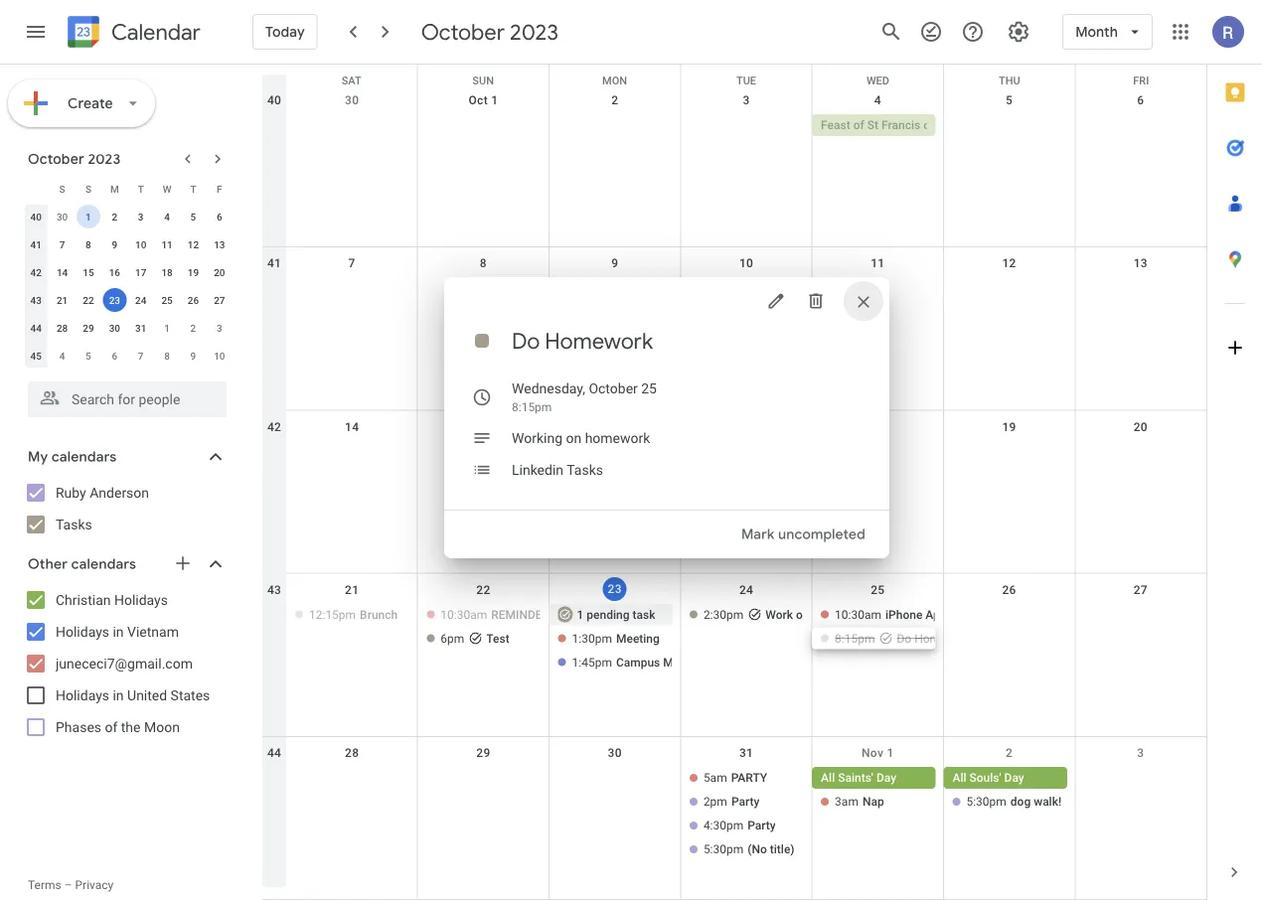 Task type: vqa. For each thing, say whether or not it's contained in the screenshot.


Task type: describe. For each thing, give the bounding box(es) containing it.
1 inside button
[[577, 608, 584, 622]]

1 horizontal spatial 8
[[164, 350, 170, 362]]

states
[[171, 687, 210, 704]]

linkedin tasks
[[512, 462, 603, 478]]

homework
[[545, 327, 653, 355]]

francis
[[882, 118, 920, 132]]

1 right oct
[[491, 93, 498, 107]]

of for francis
[[853, 118, 864, 132]]

25 inside wednesday, october 25 8:15pm
[[641, 380, 657, 397]]

party for 2pm party
[[731, 795, 760, 809]]

my
[[28, 448, 48, 466]]

row containing 45
[[23, 342, 233, 370]]

all for all souls' day
[[953, 771, 967, 785]]

all souls' day
[[953, 771, 1024, 785]]

5am party
[[704, 771, 767, 785]]

0 horizontal spatial october
[[28, 150, 84, 168]]

8:15pm inside wednesday, october 25 8:15pm
[[512, 401, 552, 414]]

21 inside row group
[[57, 294, 68, 306]]

10 element
[[129, 233, 153, 256]]

23, today element
[[103, 288, 127, 312]]

25 element
[[155, 288, 179, 312]]

fri
[[1133, 75, 1149, 87]]

12 inside grid
[[1002, 257, 1016, 271]]

21 inside grid
[[345, 583, 359, 597]]

privacy link
[[75, 879, 114, 892]]

2 vertical spatial 9
[[190, 350, 196, 362]]

(no
[[748, 843, 767, 857]]

10 for 10 element
[[135, 239, 146, 250]]

1 horizontal spatial 15
[[476, 420, 491, 434]]

1 horizontal spatial tasks
[[567, 462, 603, 478]]

5:30pm for 5:30pm (no title)
[[704, 843, 744, 857]]

feast
[[821, 118, 850, 132]]

meeting
[[616, 632, 660, 646]]

3am nap
[[835, 795, 884, 809]]

wed
[[867, 75, 889, 87]]

holidays for holidays in vietnam
[[56, 624, 109, 640]]

30 down sat
[[345, 93, 359, 107]]

20 inside row group
[[214, 266, 225, 278]]

1:45pm button
[[553, 652, 673, 673]]

44 for 1
[[30, 322, 42, 334]]

30 element
[[103, 316, 127, 340]]

0 vertical spatial holidays
[[114, 592, 168, 608]]

2 s from the left
[[85, 183, 91, 195]]

10:30am button for 6pm
[[422, 604, 541, 626]]

2 right 1 cell
[[112, 211, 117, 223]]

all for all saints' day
[[821, 771, 835, 785]]

2 horizontal spatial of
[[923, 118, 934, 132]]

24 inside row group
[[135, 294, 146, 306]]

1 vertical spatial 22
[[476, 583, 491, 597]]

7 inside grid
[[348, 257, 355, 271]]

tue
[[736, 75, 756, 87]]

november 2 element
[[181, 316, 205, 340]]

–
[[64, 879, 72, 892]]

the
[[121, 719, 141, 735]]

ruby
[[56, 484, 86, 501]]

f
[[217, 183, 222, 195]]

terms
[[28, 879, 61, 892]]

vietnam
[[127, 624, 179, 640]]

3am
[[835, 795, 859, 809]]

1 horizontal spatial october 2023
[[421, 18, 558, 46]]

16 inside grid
[[608, 420, 622, 434]]

5am
[[704, 771, 727, 785]]

24 inside grid
[[739, 583, 753, 597]]

create button
[[8, 80, 155, 127]]

st
[[867, 118, 879, 132]]

24 element
[[129, 288, 153, 312]]

m
[[110, 183, 119, 195]]

11 inside grid
[[871, 257, 885, 271]]

1:45pm
[[572, 656, 612, 669]]

cell containing all saints' day
[[812, 767, 944, 862]]

wednesday, october 25 8:15pm
[[512, 380, 657, 414]]

41 for 30
[[267, 257, 281, 271]]

30 inside september 30 element
[[57, 211, 68, 223]]

calendar heading
[[107, 18, 201, 46]]

0 horizontal spatial 8
[[86, 239, 91, 250]]

1 vertical spatial 31
[[739, 746, 753, 760]]

17
[[135, 266, 146, 278]]

28 inside row group
[[57, 322, 68, 334]]

wednesday,
[[512, 380, 585, 397]]

terms – privacy
[[28, 879, 114, 892]]

5 inside november 5 element
[[86, 350, 91, 362]]

2 vertical spatial 6
[[112, 350, 117, 362]]

16 element
[[103, 260, 127, 284]]

september 30 element
[[50, 205, 74, 229]]

1 horizontal spatial 14
[[345, 420, 359, 434]]

of for moon
[[105, 719, 118, 735]]

holidays in united states
[[56, 687, 210, 704]]

privacy
[[75, 879, 114, 892]]

30 inside 30 element
[[109, 322, 120, 334]]

grid containing 40
[[262, 65, 1207, 900]]

1 right nov
[[887, 746, 894, 760]]

moon
[[144, 719, 180, 735]]

27 element
[[208, 288, 231, 312]]

november 6 element
[[103, 344, 127, 368]]

2 horizontal spatial 8
[[480, 257, 487, 271]]

10:30am for 8:15pm
[[835, 608, 882, 622]]

43 for 30
[[267, 583, 281, 597]]

1 vertical spatial 29
[[476, 746, 491, 760]]

0 horizontal spatial october 2023
[[28, 150, 121, 168]]

14 inside 'october 2023' grid
[[57, 266, 68, 278]]

november 7 element
[[129, 344, 153, 368]]

31 element
[[129, 316, 153, 340]]

1 horizontal spatial 7
[[138, 350, 144, 362]]

feast of st francis of assisi
[[821, 118, 970, 132]]

october 2023 grid
[[19, 175, 233, 370]]

christian
[[56, 592, 111, 608]]

oct
[[469, 93, 488, 107]]

40 for 30
[[267, 93, 281, 107]]

2 horizontal spatial 6
[[1137, 93, 1144, 107]]

15 inside row group
[[83, 266, 94, 278]]

anderson
[[90, 484, 149, 501]]

brunch
[[360, 608, 398, 622]]

1 vertical spatial 5
[[190, 211, 196, 223]]

in for vietnam
[[113, 624, 124, 640]]

month
[[1076, 23, 1118, 41]]

all saints' day
[[821, 771, 896, 785]]

november 4 element
[[50, 344, 74, 368]]

1 vertical spatial 4
[[164, 211, 170, 223]]

1 left november 2 element
[[164, 322, 170, 334]]

do homework heading
[[512, 327, 653, 355]]

title)
[[770, 843, 795, 857]]

mon
[[602, 75, 627, 87]]

do homework
[[512, 327, 653, 355]]

45
[[30, 350, 42, 362]]

0 vertical spatial 5
[[1006, 93, 1013, 107]]

mark uncompleted
[[742, 526, 866, 544]]

row inside grid
[[262, 65, 1207, 94]]

31 inside 'october 2023' grid
[[135, 322, 146, 334]]

create
[[68, 94, 113, 112]]

18 element
[[155, 260, 179, 284]]

23 inside grid
[[608, 582, 622, 596]]

row group inside 'october 2023' grid
[[23, 203, 233, 370]]

add other calendars image
[[173, 554, 193, 573]]

12:15pm
[[309, 608, 356, 622]]

2pm
[[704, 795, 727, 809]]

6pm
[[441, 632, 464, 646]]

21 element
[[50, 288, 74, 312]]

other
[[28, 556, 68, 573]]

united
[[127, 687, 167, 704]]

12 element
[[181, 233, 205, 256]]

row containing 43
[[23, 286, 233, 314]]

november 1 element
[[155, 316, 179, 340]]

w
[[163, 183, 171, 195]]

task
[[633, 608, 655, 622]]

october inside wednesday, october 25 8:15pm
[[589, 380, 638, 397]]

on
[[566, 430, 582, 446]]

nov
[[862, 746, 884, 760]]

5:30pm dog walk!
[[966, 795, 1062, 809]]

2 up all souls' day button at bottom
[[1006, 746, 1013, 760]]

1 horizontal spatial 26
[[1002, 583, 1016, 597]]

sat
[[342, 75, 361, 87]]

5:30pm (no title)
[[704, 843, 795, 857]]

13 element
[[208, 233, 231, 256]]

1 t from the left
[[138, 183, 144, 195]]

assisi
[[937, 118, 970, 132]]

2 horizontal spatial 9
[[611, 257, 618, 271]]

mark
[[742, 526, 775, 544]]

0 vertical spatial 7
[[59, 239, 65, 250]]

1 right september 30 element
[[86, 211, 91, 223]]

test
[[486, 632, 510, 646]]

row containing s
[[23, 175, 233, 203]]

1 vertical spatial 10
[[739, 257, 753, 271]]

main drawer image
[[24, 20, 48, 44]]

other calendars button
[[4, 549, 246, 580]]

2:30pm button
[[681, 604, 804, 626]]

1 vertical spatial 2023
[[88, 150, 121, 168]]

1 s from the left
[[59, 183, 65, 195]]

mark uncompleted button
[[734, 511, 874, 559]]

junececi7@gmail.com
[[56, 655, 193, 672]]

today
[[265, 23, 305, 41]]

42 for 30
[[267, 420, 281, 434]]

november 8 element
[[155, 344, 179, 368]]

cell containing 5am
[[681, 767, 812, 862]]

15 element
[[76, 260, 100, 284]]



Task type: locate. For each thing, give the bounding box(es) containing it.
23 right 22 element
[[109, 294, 120, 306]]

0 vertical spatial 13
[[214, 239, 225, 250]]

holidays down christian
[[56, 624, 109, 640]]

1 vertical spatial 19
[[1002, 420, 1016, 434]]

1 horizontal spatial 29
[[476, 746, 491, 760]]

today button
[[252, 8, 318, 56]]

pending
[[587, 608, 630, 622]]

40 for 1
[[30, 211, 42, 223]]

0 horizontal spatial 10
[[135, 239, 146, 250]]

5:30pm
[[966, 795, 1007, 809], [704, 843, 744, 857]]

5:30pm down souls'
[[966, 795, 1007, 809]]

9 left november 10 element
[[190, 350, 196, 362]]

other calendars
[[28, 556, 136, 573]]

1 pending task button
[[549, 604, 673, 626]]

14
[[57, 266, 68, 278], [345, 420, 359, 434]]

1 horizontal spatial day
[[1004, 771, 1024, 785]]

0 vertical spatial 24
[[135, 294, 146, 306]]

holidays for holidays in united states
[[56, 687, 109, 704]]

3 inside november 3 element
[[217, 322, 222, 334]]

1:30pm
[[572, 632, 612, 646]]

1 horizontal spatial 10
[[214, 350, 225, 362]]

2pm party
[[704, 795, 760, 809]]

0 vertical spatial 28
[[57, 322, 68, 334]]

16 inside 16 element
[[109, 266, 120, 278]]

1 horizontal spatial 8:15pm
[[835, 632, 875, 646]]

ruby anderson
[[56, 484, 149, 501]]

dog
[[1011, 795, 1031, 809]]

2 vertical spatial 8
[[164, 350, 170, 362]]

october down "homework"
[[589, 380, 638, 397]]

1 vertical spatial 28
[[345, 746, 359, 760]]

26 element
[[181, 288, 205, 312]]

october up sun
[[421, 18, 505, 46]]

calendars up ruby
[[52, 448, 117, 466]]

11 element
[[155, 233, 179, 256]]

9 left 10 element
[[112, 239, 117, 250]]

10 for november 10 element
[[214, 350, 225, 362]]

1 vertical spatial 12
[[1002, 257, 1016, 271]]

4 down wed
[[874, 93, 881, 107]]

1 horizontal spatial 2023
[[510, 18, 558, 46]]

1 vertical spatial 27
[[1134, 583, 1148, 597]]

tasks down ruby
[[56, 516, 92, 533]]

2 vertical spatial 25
[[871, 583, 885, 597]]

0 vertical spatial tasks
[[567, 462, 603, 478]]

0 vertical spatial 19
[[188, 266, 199, 278]]

0 horizontal spatial 4
[[59, 350, 65, 362]]

delete task image
[[806, 291, 826, 311]]

0 horizontal spatial t
[[138, 183, 144, 195]]

44
[[30, 322, 42, 334], [267, 746, 281, 760]]

Search for people text field
[[40, 382, 215, 417]]

44 inside row group
[[30, 322, 42, 334]]

my calendars list
[[4, 477, 246, 541]]

1 vertical spatial 25
[[641, 380, 657, 397]]

28 element
[[50, 316, 74, 340]]

1 vertical spatial calendars
[[71, 556, 136, 573]]

42 for 1
[[30, 266, 42, 278]]

23 up the 1 pending task at bottom
[[608, 582, 622, 596]]

2 day from the left
[[1004, 771, 1024, 785]]

25 inside row group
[[161, 294, 173, 306]]

working
[[512, 430, 563, 446]]

42 inside row group
[[30, 266, 42, 278]]

oct 1
[[469, 93, 498, 107]]

0 horizontal spatial 8:15pm
[[512, 401, 552, 414]]

1 up 1:30pm
[[577, 608, 584, 622]]

21
[[57, 294, 68, 306], [345, 583, 359, 597]]

1 horizontal spatial of
[[853, 118, 864, 132]]

0 vertical spatial 31
[[135, 322, 146, 334]]

tasks
[[567, 462, 603, 478], [56, 516, 92, 533]]

in left united
[[113, 687, 124, 704]]

november 10 element
[[208, 344, 231, 368]]

1 in from the top
[[113, 624, 124, 640]]

october
[[421, 18, 505, 46], [28, 150, 84, 168], [589, 380, 638, 397]]

row containing 23
[[262, 574, 1207, 737]]

day for all saints' day
[[876, 771, 896, 785]]

4 inside grid
[[874, 93, 881, 107]]

8:15pm inside 8:15pm button
[[835, 632, 875, 646]]

25 inside grid
[[871, 583, 885, 597]]

2 horizontal spatial 7
[[348, 257, 355, 271]]

1 horizontal spatial all
[[953, 771, 967, 785]]

19 inside row group
[[188, 266, 199, 278]]

0 horizontal spatial 25
[[161, 294, 173, 306]]

0 horizontal spatial 9
[[112, 239, 117, 250]]

19
[[188, 266, 199, 278], [1002, 420, 1016, 434]]

uncompleted
[[778, 526, 866, 544]]

all left saints'
[[821, 771, 835, 785]]

4 inside november 4 element
[[59, 350, 65, 362]]

0 horizontal spatial tasks
[[56, 516, 92, 533]]

party down party
[[731, 795, 760, 809]]

0 vertical spatial 10
[[135, 239, 146, 250]]

23 inside "element"
[[109, 294, 120, 306]]

1 vertical spatial 14
[[345, 420, 359, 434]]

phases
[[56, 719, 101, 735]]

16 right 15 element
[[109, 266, 120, 278]]

2
[[611, 93, 618, 107], [112, 211, 117, 223], [190, 322, 196, 334], [1006, 746, 1013, 760]]

of inside other calendars list
[[105, 719, 118, 735]]

0 vertical spatial 42
[[30, 266, 42, 278]]

3
[[743, 93, 750, 107], [138, 211, 144, 223], [217, 322, 222, 334], [1137, 746, 1144, 760]]

1 horizontal spatial 12
[[1002, 257, 1016, 271]]

day
[[876, 771, 896, 785], [1004, 771, 1024, 785]]

6 up 13 element
[[217, 211, 222, 223]]

40 left september 30 element
[[30, 211, 42, 223]]

1 horizontal spatial 10:30am button
[[812, 604, 936, 626]]

5:30pm for 5:30pm dog walk!
[[966, 795, 1007, 809]]

10:30am for 6pm
[[441, 608, 487, 622]]

5:30pm down 4:30pm
[[704, 843, 744, 857]]

2 right november 1 element
[[190, 322, 196, 334]]

41 for 1
[[30, 239, 42, 250]]

nov 1
[[862, 746, 894, 760]]

0 vertical spatial 16
[[109, 266, 120, 278]]

1 vertical spatial 43
[[267, 583, 281, 597]]

31 up party
[[739, 746, 753, 760]]

0 horizontal spatial 10:30am button
[[422, 604, 541, 626]]

1 vertical spatial holidays
[[56, 624, 109, 640]]

of left st
[[853, 118, 864, 132]]

0 horizontal spatial 24
[[135, 294, 146, 306]]

tasks down the working on homework
[[567, 462, 603, 478]]

1 vertical spatial tasks
[[56, 516, 92, 533]]

row group containing 40
[[23, 203, 233, 370]]

1
[[491, 93, 498, 107], [86, 211, 91, 223], [164, 322, 170, 334], [577, 608, 584, 622], [887, 746, 894, 760]]

43 for 1
[[30, 294, 42, 306]]

11 inside 11 element
[[161, 239, 173, 250]]

16 down wednesday, october 25 8:15pm
[[608, 420, 622, 434]]

0 vertical spatial 12
[[188, 239, 199, 250]]

1 vertical spatial 24
[[739, 583, 753, 597]]

grid
[[262, 65, 1207, 900]]

christian holidays
[[56, 592, 168, 608]]

7
[[59, 239, 65, 250], [348, 257, 355, 271], [138, 350, 144, 362]]

0 vertical spatial october
[[421, 18, 505, 46]]

1 horizontal spatial 20
[[1134, 420, 1148, 434]]

30 right 29 "element"
[[109, 322, 120, 334]]

1 vertical spatial 23
[[608, 582, 622, 596]]

thu
[[999, 75, 1020, 87]]

day up 5:30pm dog walk!
[[1004, 771, 1024, 785]]

in for united
[[113, 687, 124, 704]]

1 horizontal spatial october
[[421, 18, 505, 46]]

40
[[267, 93, 281, 107], [30, 211, 42, 223]]

21 left 22 element
[[57, 294, 68, 306]]

all
[[821, 771, 835, 785], [953, 771, 967, 785]]

0 vertical spatial 41
[[30, 239, 42, 250]]

1 horizontal spatial 11
[[871, 257, 885, 271]]

9 up "homework"
[[611, 257, 618, 271]]

1 10:30am from the left
[[441, 608, 487, 622]]

22 right the 21 element
[[83, 294, 94, 306]]

2 vertical spatial 5
[[86, 350, 91, 362]]

2 all from the left
[[953, 771, 967, 785]]

44 for 30
[[267, 746, 281, 760]]

0 vertical spatial 29
[[83, 322, 94, 334]]

2 vertical spatial 7
[[138, 350, 144, 362]]

homework
[[585, 430, 650, 446]]

october up september 30 element
[[28, 150, 84, 168]]

linkedin
[[512, 462, 564, 478]]

5 right november 4 element
[[86, 350, 91, 362]]

1 vertical spatial 8:15pm
[[835, 632, 875, 646]]

working on homework
[[512, 430, 650, 446]]

1 vertical spatial october
[[28, 150, 84, 168]]

in up the junececi7@gmail.com at the left
[[113, 624, 124, 640]]

21 up 12:15pm brunch
[[345, 583, 359, 597]]

22 up test
[[476, 583, 491, 597]]

13 inside grid
[[1134, 257, 1148, 271]]

1 horizontal spatial 16
[[608, 420, 622, 434]]

0 horizontal spatial 6
[[112, 350, 117, 362]]

t left w
[[138, 183, 144, 195]]

None search field
[[0, 374, 246, 417]]

walk!
[[1034, 795, 1062, 809]]

12:15pm brunch
[[309, 608, 398, 622]]

19 inside grid
[[1002, 420, 1016, 434]]

november 5 element
[[76, 344, 100, 368]]

4 left november 5 element
[[59, 350, 65, 362]]

calendar element
[[64, 12, 201, 56]]

23 cell
[[101, 286, 128, 314]]

17 element
[[129, 260, 153, 284]]

9
[[112, 239, 117, 250], [611, 257, 618, 271], [190, 350, 196, 362]]

10:30am up 8:15pm button
[[835, 608, 882, 622]]

30 down 1:45pm button
[[608, 746, 622, 760]]

2:30pm
[[704, 608, 744, 622]]

12 inside row group
[[188, 239, 199, 250]]

1 horizontal spatial t
[[190, 183, 196, 195]]

tasks inside my calendars list
[[56, 516, 92, 533]]

0 horizontal spatial 20
[[214, 266, 225, 278]]

0 vertical spatial 5:30pm
[[966, 795, 1007, 809]]

row
[[262, 65, 1207, 94], [262, 84, 1207, 248], [23, 175, 233, 203], [23, 203, 233, 231], [23, 231, 233, 258], [262, 248, 1207, 411], [23, 258, 233, 286], [23, 286, 233, 314], [23, 314, 233, 342], [23, 342, 233, 370], [262, 411, 1207, 574], [262, 574, 1207, 737], [262, 737, 1207, 900]]

s up september 30 element
[[59, 183, 65, 195]]

of left the
[[105, 719, 118, 735]]

0 horizontal spatial day
[[876, 771, 896, 785]]

29 element
[[76, 316, 100, 340]]

in
[[113, 624, 124, 640], [113, 687, 124, 704]]

13 inside row group
[[214, 239, 225, 250]]

1 horizontal spatial 25
[[641, 380, 657, 397]]

party up (no
[[748, 819, 776, 833]]

of left assisi
[[923, 118, 934, 132]]

10:30am up 6pm
[[441, 608, 487, 622]]

1 pending task
[[577, 608, 655, 622]]

27 inside row group
[[214, 294, 225, 306]]

10:30am button up test
[[422, 604, 541, 626]]

14 element
[[50, 260, 74, 284]]

day down nov 1
[[876, 771, 896, 785]]

6 left november 7 element
[[112, 350, 117, 362]]

1 horizontal spatial 5:30pm
[[966, 795, 1007, 809]]

1 horizontal spatial 19
[[1002, 420, 1016, 434]]

calendars up christian holidays at bottom
[[71, 556, 136, 573]]

all saints' day button
[[812, 767, 936, 789]]

23
[[109, 294, 120, 306], [608, 582, 622, 596]]

row containing sat
[[262, 65, 1207, 94]]

29 inside 29 "element"
[[83, 322, 94, 334]]

1 10:30am button from the left
[[422, 604, 541, 626]]

0 horizontal spatial 7
[[59, 239, 65, 250]]

souls'
[[970, 771, 1001, 785]]

row group
[[23, 203, 233, 370]]

2 in from the top
[[113, 687, 124, 704]]

october 2023 up m
[[28, 150, 121, 168]]

10:30am button up 8:15pm button
[[812, 604, 936, 626]]

0 horizontal spatial 14
[[57, 266, 68, 278]]

0 horizontal spatial 31
[[135, 322, 146, 334]]

sun
[[472, 75, 494, 87]]

4:30pm
[[704, 819, 744, 833]]

19 element
[[181, 260, 205, 284]]

holidays up phases
[[56, 687, 109, 704]]

2 t from the left
[[190, 183, 196, 195]]

25 up 8:15pm button
[[871, 583, 885, 597]]

22 inside row group
[[83, 294, 94, 306]]

s
[[59, 183, 65, 195], [85, 183, 91, 195]]

42 inside grid
[[267, 420, 281, 434]]

november 3 element
[[208, 316, 231, 340]]

other calendars list
[[4, 584, 246, 743]]

do
[[512, 327, 540, 355]]

31
[[135, 322, 146, 334], [739, 746, 753, 760]]

my calendars button
[[4, 441, 246, 473]]

party
[[731, 771, 767, 785]]

1 horizontal spatial 6
[[217, 211, 222, 223]]

2 down mon
[[611, 93, 618, 107]]

2 10:30am from the left
[[835, 608, 882, 622]]

0 vertical spatial 21
[[57, 294, 68, 306]]

0 horizontal spatial 2023
[[88, 150, 121, 168]]

4 up 11 element
[[164, 211, 170, 223]]

calendars
[[52, 448, 117, 466], [71, 556, 136, 573]]

0 vertical spatial 8:15pm
[[512, 401, 552, 414]]

5
[[1006, 93, 1013, 107], [190, 211, 196, 223], [86, 350, 91, 362]]

0 horizontal spatial 15
[[83, 266, 94, 278]]

november 9 element
[[181, 344, 205, 368]]

day for all souls' day
[[1004, 771, 1024, 785]]

1 vertical spatial 5:30pm
[[704, 843, 744, 857]]

44 inside grid
[[267, 746, 281, 760]]

24 up 2:30pm button
[[739, 583, 753, 597]]

calendars for other calendars
[[71, 556, 136, 573]]

2 10:30am button from the left
[[812, 604, 936, 626]]

6 down fri
[[1137, 93, 1144, 107]]

1 horizontal spatial 31
[[739, 746, 753, 760]]

30 left 1 cell
[[57, 211, 68, 223]]

1 vertical spatial 11
[[871, 257, 885, 271]]

43 inside row group
[[30, 294, 42, 306]]

20 element
[[208, 260, 231, 284]]

0 vertical spatial 11
[[161, 239, 173, 250]]

11
[[161, 239, 173, 250], [871, 257, 885, 271]]

0 vertical spatial 8
[[86, 239, 91, 250]]

27 inside grid
[[1134, 583, 1148, 597]]

40 inside row group
[[30, 211, 42, 223]]

40 down the today button
[[267, 93, 281, 107]]

0 horizontal spatial 5
[[86, 350, 91, 362]]

0 vertical spatial 40
[[267, 93, 281, 107]]

all souls' day button
[[944, 767, 1067, 789]]

settings menu image
[[1007, 20, 1031, 44]]

holidays in vietnam
[[56, 624, 179, 640]]

nap
[[863, 795, 884, 809]]

10:30am button for 8:15pm
[[812, 604, 936, 626]]

holidays up vietnam
[[114, 592, 168, 608]]

5 up 12 element
[[190, 211, 196, 223]]

saints'
[[838, 771, 873, 785]]

31 right 30 element
[[135, 322, 146, 334]]

s left m
[[85, 183, 91, 195]]

party
[[731, 795, 760, 809], [748, 819, 776, 833]]

15 left the working
[[476, 420, 491, 434]]

october 2023 up sun
[[421, 18, 558, 46]]

party for 4:30pm party
[[748, 819, 776, 833]]

of
[[853, 118, 864, 132], [923, 118, 934, 132], [105, 719, 118, 735]]

1 vertical spatial 44
[[267, 746, 281, 760]]

t right w
[[190, 183, 196, 195]]

18
[[161, 266, 173, 278]]

0 vertical spatial 20
[[214, 266, 225, 278]]

15
[[83, 266, 94, 278], [476, 420, 491, 434]]

0 horizontal spatial 44
[[30, 322, 42, 334]]

8
[[86, 239, 91, 250], [480, 257, 487, 271], [164, 350, 170, 362]]

8:15pm button
[[812, 628, 936, 650]]

cell containing all souls' day
[[944, 767, 1075, 862]]

1 day from the left
[[876, 771, 896, 785]]

month button
[[1063, 8, 1153, 56]]

6
[[1137, 93, 1144, 107], [217, 211, 222, 223], [112, 350, 117, 362]]

28
[[57, 322, 68, 334], [345, 746, 359, 760]]

0 horizontal spatial 21
[[57, 294, 68, 306]]

feast of st francis of assisi button
[[812, 114, 970, 136]]

cell
[[286, 114, 418, 138], [418, 114, 549, 138], [549, 114, 681, 138], [681, 114, 812, 138], [944, 114, 1075, 138], [1075, 114, 1207, 138], [418, 604, 549, 675], [549, 604, 681, 675], [812, 604, 944, 675], [944, 604, 1075, 675], [286, 767, 418, 862], [549, 767, 681, 862], [681, 767, 812, 862], [812, 767, 944, 862], [944, 767, 1075, 862], [1075, 767, 1207, 862]]

5 down thu
[[1006, 93, 1013, 107]]

1:30pm meeting
[[572, 632, 660, 646]]

0 horizontal spatial 10:30am
[[441, 608, 487, 622]]

cell containing 1 pending task
[[549, 604, 681, 675]]

calendar
[[111, 18, 201, 46]]

1 vertical spatial october 2023
[[28, 150, 121, 168]]

1 cell
[[75, 203, 101, 231]]

41 inside 'october 2023' grid
[[30, 239, 42, 250]]

0 vertical spatial 23
[[109, 294, 120, 306]]

1 horizontal spatial 5
[[190, 211, 196, 223]]

all left souls'
[[953, 771, 967, 785]]

26 inside 'october 2023' grid
[[188, 294, 199, 306]]

1 vertical spatial 20
[[1134, 420, 1148, 434]]

holidays
[[114, 592, 168, 608], [56, 624, 109, 640], [56, 687, 109, 704]]

29
[[83, 322, 94, 334], [476, 746, 491, 760]]

0 horizontal spatial 40
[[30, 211, 42, 223]]

calendars for my calendars
[[52, 448, 117, 466]]

22 element
[[76, 288, 100, 312]]

terms link
[[28, 879, 61, 892]]

tab list
[[1208, 65, 1262, 845]]

25 right 24 element
[[161, 294, 173, 306]]

24 right '23' cell
[[135, 294, 146, 306]]

25 up homework
[[641, 380, 657, 397]]

15 right the "14" element
[[83, 266, 94, 278]]

1 all from the left
[[821, 771, 835, 785]]



